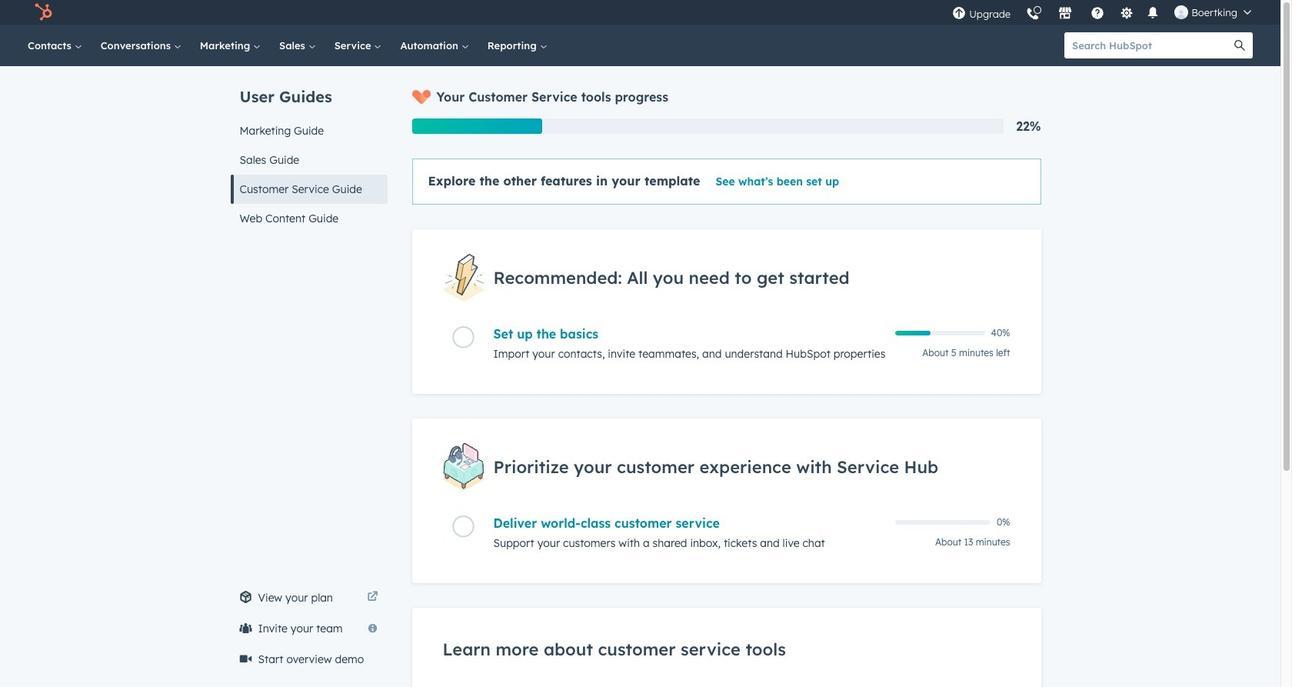 Task type: vqa. For each thing, say whether or not it's contained in the screenshot.
checkbox
no



Task type: describe. For each thing, give the bounding box(es) containing it.
Search HubSpot search field
[[1065, 32, 1227, 58]]

user guides element
[[230, 66, 387, 233]]

[object object] complete progress bar
[[895, 331, 931, 336]]

link opens in a new window image
[[367, 592, 378, 603]]



Task type: locate. For each thing, give the bounding box(es) containing it.
marketplaces image
[[1059, 7, 1073, 21]]

bob king image
[[1175, 5, 1189, 19]]

menu
[[945, 0, 1263, 25]]

progress bar
[[412, 118, 542, 134]]

link opens in a new window image
[[367, 589, 378, 607]]



